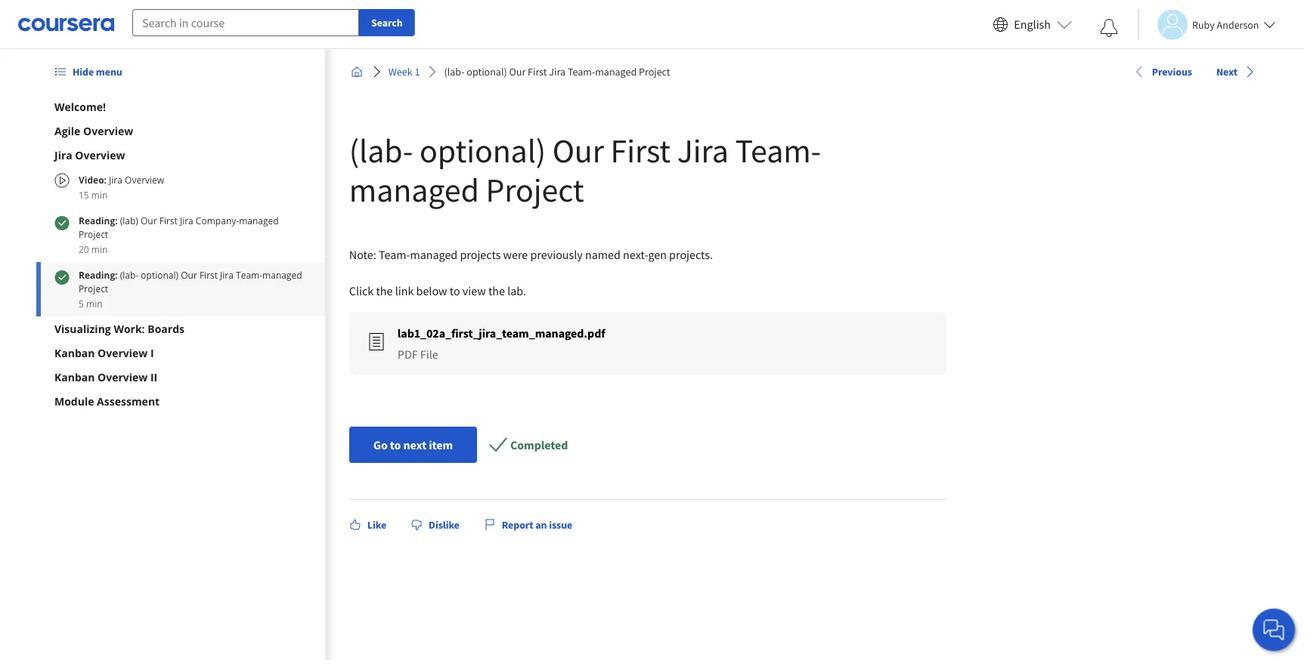 Task type: locate. For each thing, give the bounding box(es) containing it.
(lab) our first jira company-managed project
[[79, 214, 279, 240]]

jira
[[549, 65, 566, 79], [677, 129, 729, 171], [54, 148, 72, 162], [109, 174, 122, 186], [180, 214, 193, 227], [220, 269, 234, 281]]

0 vertical spatial (lab-
[[444, 65, 465, 79]]

managed inside (lab- optional) our first jira team- managed project
[[349, 169, 479, 211]]

0 vertical spatial kanban
[[54, 346, 95, 360]]

i
[[150, 346, 154, 360]]

reading: up 20 min
[[79, 214, 120, 227]]

go to next item
[[373, 438, 453, 453]]

project inside "link"
[[639, 65, 670, 79]]

managed inside the (lab) our first jira company-managed project
[[239, 214, 279, 227]]

were
[[503, 247, 528, 262]]

1 vertical spatial (lab-
[[349, 129, 413, 171]]

completed image
[[54, 216, 70, 231]]

1 vertical spatial kanban
[[54, 370, 95, 384]]

reading: for (lab) our first jira company-managed project
[[79, 214, 120, 227]]

kanban down visualizing
[[54, 346, 95, 360]]

min
[[91, 189, 108, 201], [91, 243, 108, 256], [86, 298, 102, 310]]

view
[[463, 284, 486, 299]]

projects
[[460, 247, 501, 262]]

(lab- optional) our first jira team-managed project inside "link"
[[444, 65, 670, 79]]

managed
[[595, 65, 637, 79], [349, 169, 479, 211], [239, 214, 279, 227], [410, 247, 458, 262], [262, 269, 302, 281]]

min right 15
[[91, 189, 108, 201]]

kanban overview i
[[54, 346, 154, 360]]

week
[[389, 65, 413, 79]]

overview down the agile overview
[[75, 148, 125, 162]]

1 vertical spatial optional)
[[420, 129, 546, 171]]

video: jira overview 15 min
[[79, 174, 164, 201]]

first
[[528, 65, 547, 79], [611, 129, 671, 171], [159, 214, 178, 227], [200, 269, 218, 281]]

to
[[450, 284, 460, 299], [390, 438, 401, 453]]

agile
[[54, 124, 80, 138]]

hide menu
[[73, 65, 122, 79]]

20 min
[[79, 243, 108, 256]]

go to next item button
[[349, 427, 477, 464]]

kanban inside "kanban overview ii" dropdown button
[[54, 370, 95, 384]]

optional)
[[467, 65, 507, 79], [420, 129, 546, 171], [141, 269, 179, 281]]

2 vertical spatial optional)
[[141, 269, 179, 281]]

previous
[[1152, 65, 1192, 78]]

optional) inside (lab- optional) our first jira team- managed project
[[420, 129, 546, 171]]

completed
[[510, 438, 568, 453]]

0 vertical spatial to
[[450, 284, 460, 299]]

kanban up module
[[54, 370, 95, 384]]

go
[[373, 438, 388, 453]]

overview
[[83, 124, 133, 138], [75, 148, 125, 162], [125, 174, 164, 186], [98, 346, 148, 360], [98, 370, 148, 384]]

jira inside video: jira overview 15 min
[[109, 174, 122, 186]]

next button
[[1210, 58, 1262, 85]]

the
[[376, 284, 393, 299], [488, 284, 505, 299]]

coursera image
[[18, 12, 114, 36]]

overview down visualizing work: boards in the left of the page
[[98, 346, 148, 360]]

2 vertical spatial (lab-
[[120, 269, 139, 281]]

1 the from the left
[[376, 284, 393, 299]]

kanban inside kanban overview i dropdown button
[[54, 346, 95, 360]]

min right 20
[[91, 243, 108, 256]]

15
[[79, 189, 89, 201]]

team-
[[568, 65, 595, 79], [735, 129, 821, 171], [379, 247, 410, 262], [236, 269, 262, 281]]

1 horizontal spatial to
[[450, 284, 460, 299]]

1 vertical spatial to
[[390, 438, 401, 453]]

1 vertical spatial min
[[91, 243, 108, 256]]

2 the from the left
[[488, 284, 505, 299]]

1
[[415, 65, 420, 79]]

kanban
[[54, 346, 95, 360], [54, 370, 95, 384]]

jira inside (lab- optional) our first jira team- managed project
[[677, 129, 729, 171]]

0 horizontal spatial the
[[376, 284, 393, 299]]

0 vertical spatial reading:
[[79, 214, 120, 227]]

module
[[54, 394, 94, 409]]

visualizing work: boards button
[[54, 321, 307, 336]]

1 reading: from the top
[[79, 214, 120, 227]]

2 horizontal spatial (lab-
[[444, 65, 465, 79]]

our inside (lab- optional) our first jira team- managed project
[[553, 129, 604, 171]]

work:
[[114, 322, 145, 336]]

overview inside dropdown button
[[98, 346, 148, 360]]

previous button
[[1128, 58, 1198, 85]]

the left lab.
[[488, 284, 505, 299]]

to inside button
[[390, 438, 401, 453]]

next-
[[623, 247, 648, 262]]

kanban for kanban overview ii
[[54, 370, 95, 384]]

our inside "link"
[[509, 65, 526, 79]]

an
[[536, 519, 547, 532]]

(lab- inside (lab- optional) our first jira team- managed project
[[349, 129, 413, 171]]

5 min
[[79, 298, 102, 310]]

1 vertical spatial reading:
[[79, 269, 120, 281]]

reading:
[[79, 214, 120, 227], [79, 269, 120, 281]]

to left view
[[450, 284, 460, 299]]

reading: down 20 min
[[79, 269, 120, 281]]

0 horizontal spatial to
[[390, 438, 401, 453]]

module assessment
[[54, 394, 160, 409]]

search button
[[359, 9, 415, 36]]

assessment
[[97, 394, 160, 409]]

jira inside "link"
[[549, 65, 566, 79]]

0 horizontal spatial (lab-
[[120, 269, 139, 281]]

1 horizontal spatial (lab- optional) our first jira team-managed project
[[444, 65, 670, 79]]

0 vertical spatial min
[[91, 189, 108, 201]]

the left link
[[376, 284, 393, 299]]

kanban for kanban overview i
[[54, 346, 95, 360]]

(lab- optional) our first jira team-managed project
[[444, 65, 670, 79], [79, 269, 302, 295]]

2 vertical spatial min
[[86, 298, 102, 310]]

0 horizontal spatial (lab- optional) our first jira team-managed project
[[79, 269, 302, 295]]

1 horizontal spatial (lab-
[[349, 129, 413, 171]]

overview up jira overview
[[83, 124, 133, 138]]

team- inside (lab- optional) our first jira team-managed project "link"
[[568, 65, 595, 79]]

2 reading: from the top
[[79, 269, 120, 281]]

to right go
[[390, 438, 401, 453]]

2 kanban from the top
[[54, 370, 95, 384]]

min right 5
[[86, 298, 102, 310]]

item
[[429, 438, 453, 453]]

next
[[1217, 65, 1238, 78]]

0 vertical spatial optional)
[[467, 65, 507, 79]]

(lab)
[[120, 214, 138, 227]]

our
[[509, 65, 526, 79], [553, 129, 604, 171], [141, 214, 157, 227], [181, 269, 197, 281]]

lab1_02a_first_jira_team_managed.pdf
[[398, 326, 605, 341]]

overview inside video: jira overview 15 min
[[125, 174, 164, 186]]

(lab-
[[444, 65, 465, 79], [349, 129, 413, 171], [120, 269, 139, 281]]

20
[[79, 243, 89, 256]]

ruby
[[1192, 18, 1215, 31]]

0 vertical spatial (lab- optional) our first jira team-managed project
[[444, 65, 670, 79]]

company-
[[196, 214, 239, 227]]

project
[[639, 65, 670, 79], [486, 169, 584, 211], [79, 228, 108, 240], [79, 282, 108, 295]]

kanban overview ii button
[[54, 370, 307, 385]]

overview up assessment
[[98, 370, 148, 384]]

min for (lab-
[[86, 298, 102, 310]]

1 horizontal spatial the
[[488, 284, 505, 299]]

agile overview button
[[54, 123, 307, 138]]

reading: for (lab- optional) our first jira team-managed project
[[79, 269, 120, 281]]

jira inside dropdown button
[[54, 148, 72, 162]]

overview up (lab)
[[125, 174, 164, 186]]

like button
[[343, 512, 393, 539]]

anderson
[[1217, 18, 1259, 31]]

reading completed element
[[510, 436, 568, 454]]

1 kanban from the top
[[54, 346, 95, 360]]

like
[[367, 519, 386, 532]]

hide menu button
[[48, 58, 128, 85]]



Task type: vqa. For each thing, say whether or not it's contained in the screenshot.


Task type: describe. For each thing, give the bounding box(es) containing it.
week 1 link
[[383, 58, 426, 85]]

5
[[79, 298, 84, 310]]

home image
[[351, 66, 363, 78]]

video:
[[79, 174, 107, 186]]

team- inside (lab- optional) our first jira team- managed project
[[735, 129, 821, 171]]

next
[[403, 438, 427, 453]]

min inside video: jira overview 15 min
[[91, 189, 108, 201]]

link
[[395, 284, 414, 299]]

gen
[[648, 247, 667, 262]]

click
[[349, 284, 374, 299]]

english button
[[987, 0, 1078, 49]]

welcome! button
[[54, 99, 307, 114]]

projects.
[[669, 247, 713, 262]]

dislike button
[[405, 512, 466, 539]]

managed inside note: team-managed projects were previously named next-gen projects. click the link below to view the lab.
[[410, 247, 458, 262]]

file
[[420, 347, 438, 362]]

1 vertical spatial (lab- optional) our first jira team-managed project
[[79, 269, 302, 295]]

dislike
[[429, 519, 460, 532]]

managed inside (lab- optional) our first jira team-managed project "link"
[[595, 65, 637, 79]]

english
[[1014, 17, 1051, 32]]

project inside (lab- optional) our first jira team- managed project
[[486, 169, 584, 211]]

report an issue button
[[478, 512, 579, 539]]

first inside (lab- optional) our first jira team- managed project
[[611, 129, 671, 171]]

visualizing work: boards
[[54, 322, 184, 336]]

module assessment button
[[54, 394, 307, 409]]

agile overview
[[54, 124, 133, 138]]

first inside the (lab) our first jira company-managed project
[[159, 214, 178, 227]]

note: team-managed projects were previously named next-gen projects. click the link below to view the lab.
[[349, 247, 713, 299]]

overview for kanban overview ii
[[98, 370, 148, 384]]

(lab- optional) our first jira team-managed project link
[[438, 58, 676, 85]]

(lab- inside (lab- optional) our first jira team-managed project
[[120, 269, 139, 281]]

kanban overview i button
[[54, 346, 307, 361]]

view pdf file image
[[367, 333, 386, 351]]

welcome!
[[54, 99, 106, 114]]

our inside the (lab) our first jira company-managed project
[[141, 214, 157, 227]]

to inside note: team-managed projects were previously named next-gen projects. click the link below to view the lab.
[[450, 284, 460, 299]]

issue
[[549, 519, 573, 532]]

show notifications image
[[1100, 19, 1118, 37]]

visualizing
[[54, 322, 111, 336]]

report
[[502, 519, 534, 532]]

jira overview
[[54, 148, 125, 162]]

search
[[371, 16, 403, 29]]

previously
[[530, 247, 583, 262]]

report an issue
[[502, 519, 573, 532]]

overview for agile overview
[[83, 124, 133, 138]]

ii
[[150, 370, 157, 384]]

note:
[[349, 247, 376, 262]]

optional) inside "link"
[[467, 65, 507, 79]]

jira overview button
[[54, 147, 307, 163]]

min for (lab)
[[91, 243, 108, 256]]

optional) inside (lab- optional) our first jira team-managed project
[[141, 269, 179, 281]]

jira inside the (lab) our first jira company-managed project
[[180, 214, 193, 227]]

Search in course text field
[[132, 9, 359, 36]]

(lab- optional) our first jira team- managed project
[[349, 129, 821, 211]]

kanban overview ii
[[54, 370, 157, 384]]

lab1_02a_first_jira_team_managed.pdf pdf file
[[398, 326, 605, 362]]

first inside "link"
[[528, 65, 547, 79]]

(lab- inside "link"
[[444, 65, 465, 79]]

chat with us image
[[1262, 619, 1286, 643]]

boards
[[148, 322, 184, 336]]

project inside the (lab) our first jira company-managed project
[[79, 228, 108, 240]]

overview for kanban overview i
[[98, 346, 148, 360]]

team- inside note: team-managed projects were previously named next-gen projects. click the link below to view the lab.
[[379, 247, 410, 262]]

ruby anderson
[[1192, 18, 1259, 31]]

completed image
[[54, 270, 70, 285]]

below
[[416, 284, 447, 299]]

hide
[[73, 65, 94, 79]]

menu
[[96, 65, 122, 79]]

ruby anderson button
[[1138, 9, 1276, 40]]

week 1
[[389, 65, 420, 79]]

pdf
[[398, 347, 418, 362]]

named
[[585, 247, 621, 262]]

overview for jira overview
[[75, 148, 125, 162]]

lab.
[[507, 284, 526, 299]]



